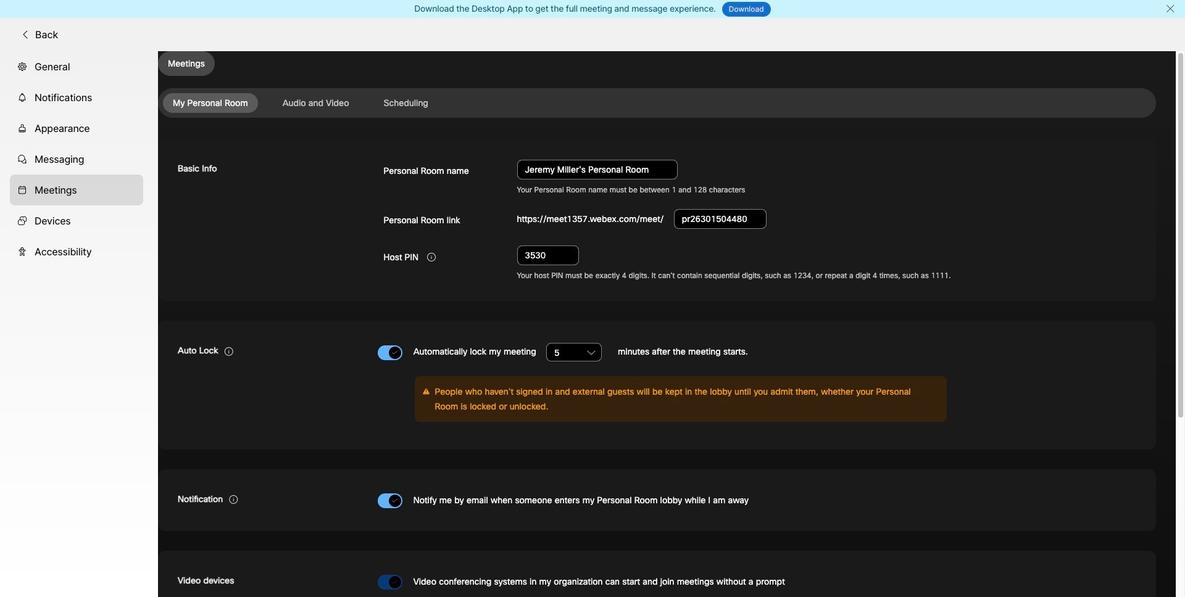 Task type: locate. For each thing, give the bounding box(es) containing it.
settings navigation
[[0, 51, 158, 598]]

messaging tab
[[10, 144, 143, 175]]

general tab
[[10, 51, 143, 82]]

notifications tab
[[10, 82, 143, 113]]

appearance tab
[[10, 113, 143, 144]]

meetings tab
[[10, 175, 143, 206]]

cancel_16 image
[[1166, 4, 1176, 14]]



Task type: vqa. For each thing, say whether or not it's contained in the screenshot.
'list item'
no



Task type: describe. For each thing, give the bounding box(es) containing it.
accessibility tab
[[10, 236, 143, 267]]

devices tab
[[10, 206, 143, 236]]



